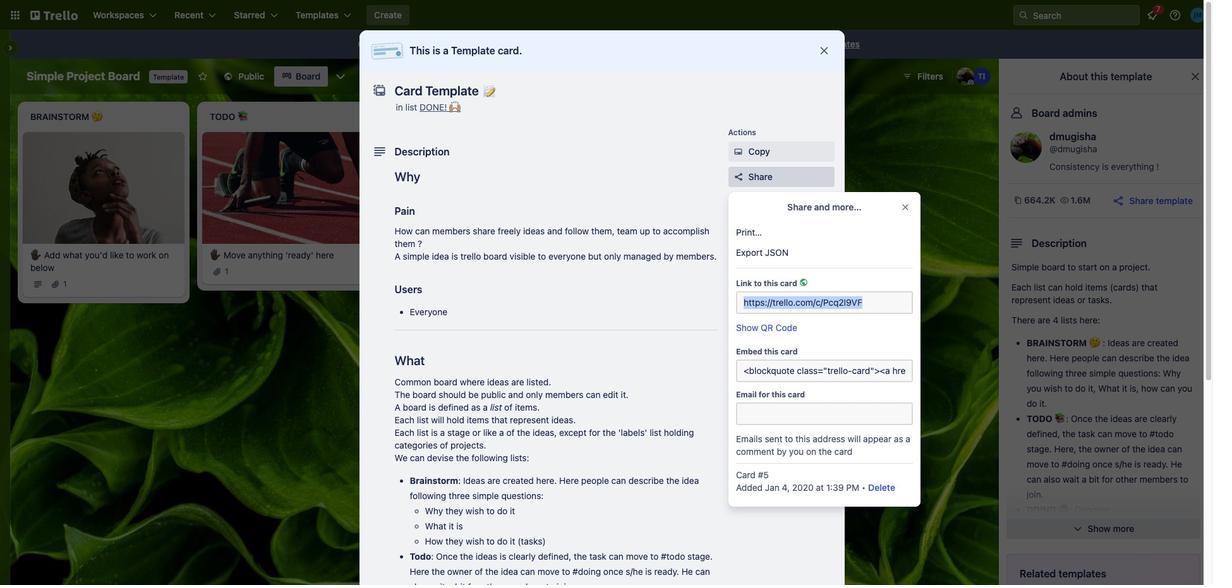 Task type: vqa. For each thing, say whether or not it's contained in the screenshot.
wave image
no



Task type: describe. For each thing, give the bounding box(es) containing it.
on right anyone on the left top
[[518, 39, 528, 49]]

task for are
[[1078, 428, 1095, 439]]

start
[[1078, 262, 1097, 272]]

0 vertical spatial template
[[434, 39, 470, 49]]

board for board admins
[[1032, 107, 1060, 119]]

following inside common board where ideas are listed. the board should be public and only members can edit it. a board is defined as a list of items. each list will hold items that represent ideas. each list is a stage or like a of the ideas, except for the 'labels' list holding categories of projects. we can devise the following lists:
[[472, 452, 508, 463]]

following for they
[[410, 490, 446, 501]]

pain
[[395, 205, 415, 217]]

anything for 'ready'
[[248, 249, 283, 260]]

is inside how can members share freely ideas and follow them, team up to accomplish them ? a simple idea is trello board visible to everyone but only managed by members.
[[451, 251, 458, 262]]

: for : once the ideas is clearly defined, the task can move to #todo stage. here the owner of the idea can move to #doing once s/he is ready. he can also wait a bit for other members to join.
[[431, 551, 434, 562]]

what for : ideas are created here. here people can describe the idea following three simple questions: why you wish to do it, what it is, how can you do it.
[[1098, 383, 1120, 394]]

on inside '✋🏿 add what you'd like to work on below'
[[159, 249, 169, 260]]

share button
[[728, 167, 834, 187]]

create
[[374, 9, 402, 20]]

it. inside common board where ideas are listed. the board should be public and only members can edit it. a board is defined as a list of items. each list will hold items that represent ideas. each list is a stage or like a of the ideas, except for the 'labels' list holding categories of projects. we can devise the following lists:
[[621, 389, 629, 400]]

1 vertical spatial templates
[[1059, 568, 1107, 579]]

templates inside the explore more templates link
[[818, 39, 860, 49]]

here for it
[[559, 475, 579, 486]]

0 vertical spatial they
[[445, 506, 463, 516]]

2 vertical spatial each
[[395, 427, 415, 438]]

that inside ✋🏿 move anything that is actually started here
[[465, 249, 481, 260]]

on right start
[[1100, 262, 1110, 272]]

primary element
[[0, 0, 1213, 30]]

public button
[[216, 66, 272, 87]]

the inside the : ideas are created here. here people can describe the idea following three simple questions: why they wish to do it what it is how they wish to do it (tasks)
[[666, 475, 680, 486]]

close popover image
[[900, 202, 911, 212]]

anything for that
[[428, 249, 463, 260]]

bit for here
[[455, 581, 466, 585]]

0 vertical spatial why
[[395, 169, 420, 184]]

actually
[[493, 249, 524, 260]]

: ideas are created here. here people can describe the idea following three simple questions: why they wish to do it what it is how they wish to do it (tasks)
[[410, 475, 699, 547]]

at
[[816, 482, 824, 493]]

on inside 'emails sent to this address will appear as a comment by you on the card'
[[806, 446, 817, 457]]

board admins
[[1032, 107, 1098, 119]]

idea inside : once the ideas is clearly defined, the task can move to #todo stage. here the owner of the idea can move to #doing once s/he is ready. he can also wait a bit for other members to join.
[[501, 566, 518, 577]]

board down the the
[[403, 402, 427, 413]]

address
[[813, 433, 845, 444]]

this right link on the top of page
[[764, 279, 778, 288]]

idea inside : ideas are created here. here people can describe the idea following three simple questions: why you wish to do it, what it is, how can you do it.
[[1173, 353, 1190, 363]]

board inside text box
[[108, 70, 140, 83]]

s/he for : once the ideas is clearly defined, the task can move to #todo stage. here the owner of the idea can move to #doing once s/he is ready. he can also wait a bit for other members to join.
[[626, 566, 643, 577]]

freely
[[498, 226, 521, 236]]

Email for this card text field
[[736, 403, 913, 425]]

template.
[[633, 325, 667, 334]]

move for ✋🏿 move anything that is actually started here
[[403, 249, 425, 260]]

for inside ': once the ideas are clearly defined, the task can move to #todo stage. here, the owner of the idea can move to #doing once s/he is ready. he can also wait a bit for other members to join.'
[[1102, 474, 1113, 485]]

✋🏿 move anything 'ready' here
[[210, 249, 334, 260]]

for inside : once the ideas is clearly defined, the task can move to #todo stage. here the owner of the idea can move to #doing once s/he is ready. he can also wait a bit for other members to join.
[[468, 581, 479, 585]]

it. inside : ideas are created here. here people can describe the idea following three simple questions: why you wish to do it, what it is, how can you do it.
[[1040, 398, 1047, 409]]

?
[[418, 238, 422, 249]]

ideas.
[[552, 415, 576, 425]]

bit for here,
[[1089, 474, 1100, 485]]

items inside common board where ideas are listed. the board should be public and only members can edit it. a board is defined as a list of items. each list will hold items that represent ideas. each list is a stage or like a of the ideas, except for the 'labels' list holding categories of projects. we can devise the following lists:
[[467, 415, 489, 425]]

that inside common board where ideas are listed. the board should be public and only members can edit it. a board is defined as a list of items. each list will hold items that represent ideas. each list is a stage or like a of the ideas, except for the 'labels' list holding categories of projects. we can devise the following lists:
[[491, 415, 508, 425]]

card up email for this card text field
[[788, 390, 805, 399]]

card down code at the bottom right
[[781, 347, 798, 356]]

can inside how can members share freely ideas and follow them, team up to accomplish them ? a simple idea is trello board visible to everyone but only managed by members.
[[415, 226, 430, 236]]

: for : once the ideas are clearly defined, the task can move to #todo stage. here, the owner of the idea can move to #doing once s/he is ready. he can also wait a bit for other members to join.
[[1066, 413, 1069, 424]]

defined, for is
[[538, 551, 571, 562]]

simple board to start on a project.
[[1012, 262, 1151, 272]]

0 vertical spatial template
[[451, 45, 495, 56]]

: for : ideas are created here. here people can describe the idea following three simple questions: why they wish to do it what it is how they wish to do it (tasks)
[[458, 475, 461, 486]]

questions: for it
[[501, 490, 544, 501]]

anyone
[[486, 39, 515, 49]]

three for you
[[1066, 368, 1087, 379]]

doing
[[1027, 504, 1056, 515]]

about this template
[[1060, 71, 1152, 82]]

them,
[[591, 226, 615, 236]]

members inside common board where ideas are listed. the board should be public and only members can edit it. a board is defined as a list of items. each list will hold items that represent ideas. each list is a stage or like a of the ideas, except for the 'labels' list holding categories of projects. we can devise the following lists:
[[545, 389, 584, 400]]

copy
[[749, 146, 770, 157]]

and inside common board where ideas are listed. the board should be public and only members can edit it. a board is defined as a list of items. each list will hold items that represent ideas. each list is a stage or like a of the ideas, except for the 'labels' list holding categories of projects. we can devise the following lists:
[[508, 389, 524, 400]]

is inside ✋🏿 move anything that is actually started here
[[483, 249, 490, 260]]

✋🏿 for ✋🏿 move anything from doing to done here
[[569, 249, 580, 260]]

'labels'
[[618, 427, 647, 438]]

hold inside common board where ideas are listed. the board should be public and only members can edit it. a board is defined as a list of items. each list will hold items that represent ideas. each list is a stage or like a of the ideas, except for the 'labels' list holding categories of projects. we can devise the following lists:
[[447, 415, 464, 425]]

1 vertical spatial they
[[446, 536, 463, 547]]

can inside the : ideas are created here. here people can describe the idea following three simple questions: why they wish to do it what it is how they wish to do it (tasks)
[[611, 475, 626, 486]]

is,
[[1130, 383, 1139, 394]]

1 horizontal spatial you
[[1027, 383, 1042, 394]]

#5
[[758, 470, 769, 480]]

todo
[[410, 551, 431, 562]]

defined
[[438, 402, 469, 413]]

1 horizontal spatial dmugisha (dmugisha) image
[[1010, 131, 1042, 163]]

ready. for : once the ideas is clearly defined, the task can move to #todo stage. here the owner of the idea can move to #doing once s/he is ready. he can also wait a bit for other members to join.
[[654, 566, 679, 577]]

it,
[[1088, 383, 1096, 394]]

other for is
[[482, 581, 503, 585]]

members inside how can members share freely ideas and follow them, team up to accomplish them ? a simple idea is trello board visible to everyone but only managed by members.
[[432, 226, 471, 236]]

this for this is a template card.
[[410, 45, 430, 56]]

wait for here
[[429, 581, 445, 585]]

⚙️
[[1058, 504, 1070, 515]]

•
[[862, 482, 866, 493]]

a inside : once the ideas is clearly defined, the task can move to #todo stage. here the owner of the idea can move to #doing once s/he is ready. he can also wait a bit for other members to join.
[[448, 581, 453, 585]]

🤔
[[1089, 337, 1101, 348]]

other for are
[[1116, 474, 1137, 485]]

0 horizontal spatial here
[[316, 249, 334, 260]]

appear
[[863, 433, 892, 444]]

card.
[[498, 45, 522, 56]]

items inside each list can hold items (cards) that represent ideas or tasks.
[[1085, 282, 1108, 293]]

trello inspiration (inspiringtaco) image
[[973, 68, 991, 85]]

but
[[588, 251, 602, 262]]

brainstorm
[[410, 475, 458, 486]]

tasks.
[[1088, 294, 1112, 305]]

trello
[[461, 251, 481, 262]]

comment
[[736, 446, 775, 457]]

work
[[137, 249, 156, 260]]

to inside : ideas are created here. here people can describe the idea following three simple questions: why you wish to do it, what it is, how can you do it.
[[1065, 383, 1073, 394]]

show more button
[[1007, 519, 1201, 539]]

wish for you
[[1044, 383, 1062, 394]]

team
[[617, 226, 637, 236]]

simple for simple board to start on a project.
[[1012, 262, 1039, 272]]

how inside how can members share freely ideas and follow them, team up to accomplish them ? a simple idea is trello board visible to everyone but only managed by members.
[[395, 226, 413, 236]]

and inside how can members share freely ideas and follow them, team up to accomplish them ? a simple idea is trello board visible to everyone but only managed by members.
[[547, 226, 563, 236]]

where
[[460, 377, 485, 387]]

you inside 'emails sent to this address will appear as a comment by you on the card'
[[789, 446, 804, 457]]

sent
[[765, 433, 783, 444]]

board inside how can members share freely ideas and follow them, team up to accomplish them ? a simple idea is trello board visible to everyone but only managed by members.
[[484, 251, 507, 262]]

actions
[[728, 128, 756, 137]]

project
[[66, 70, 105, 83]]

created for wish
[[503, 475, 534, 486]]

join. for is
[[557, 581, 574, 585]]

ideas for is
[[463, 475, 485, 486]]

idea inside ': once the ideas are clearly defined, the task can move to #todo stage. here, the owner of the idea can move to #doing once s/he is ready. he can also wait a bit for other members to join.'
[[1148, 444, 1165, 454]]

ongoing
[[1075, 504, 1109, 515]]

listed.
[[527, 377, 551, 387]]

Link to this card text field
[[736, 291, 913, 314]]

it inside : ideas are created here. here people can describe the idea following three simple questions: why you wish to do it, what it is, how can you do it.
[[1122, 383, 1128, 394]]

or inside each list can hold items (cards) that represent ideas or tasks.
[[1077, 294, 1086, 305]]

qr
[[761, 322, 773, 333]]

everyone
[[410, 306, 447, 317]]

✋🏿 move anything from doing to done here link
[[569, 249, 715, 274]]

!
[[1157, 161, 1159, 172]]

three for they
[[449, 490, 470, 501]]

he for : once the ideas is clearly defined, the task can move to #todo stage. here the owner of the idea can move to #doing once s/he is ready. he can also wait a bit for other members to join.
[[682, 566, 693, 577]]

card left "template."
[[601, 325, 617, 334]]

description for this
[[395, 146, 450, 157]]

task for is
[[589, 551, 607, 562]]

ready. for : once the ideas are clearly defined, the task can move to #todo stage. here, the owner of the idea can move to #doing once s/he is ready. he can also wait a bit for other members to join.
[[1144, 459, 1169, 470]]

like inside '✋🏿 add what you'd like to work on below'
[[110, 249, 124, 260]]

to inside '✋🏿 add what you'd like to work on below'
[[126, 249, 134, 260]]

board down common
[[413, 389, 436, 400]]

wait for here,
[[1063, 474, 1080, 485]]

🙌🏽
[[449, 102, 461, 112]]

template inside share template button
[[1156, 195, 1193, 206]]

0 vertical spatial dmugisha (dmugisha) image
[[957, 68, 974, 85]]

simple for : ideas are created here. here people can describe the idea following three simple questions: why you wish to do it, what it is, how can you do it.
[[1089, 368, 1116, 379]]

projects.
[[451, 440, 486, 451]]

filters button
[[899, 66, 947, 87]]

of inside : once the ideas is clearly defined, the task can move to #todo stage. here the owner of the idea can move to #doing once s/he is ready. he can also wait a bit for other members to join.
[[475, 566, 483, 577]]

✋🏿 for ✋🏿 move anything 'ready' here
[[210, 249, 221, 260]]

it left (tasks)
[[510, 536, 515, 547]]

a inside common board where ideas are listed. the board should be public and only members can edit it. a board is defined as a list of items. each list will hold items that represent ideas. each list is a stage or like a of the ideas, except for the 'labels' list holding categories of projects. we can devise the following lists:
[[395, 402, 401, 413]]

doing
[[666, 249, 689, 260]]

board up should
[[434, 377, 458, 387]]

move for ✋🏿 move anything 'ready' here
[[224, 249, 246, 260]]

created for you
[[1147, 337, 1179, 348]]

share and more…
[[787, 202, 862, 212]]

todo
[[1027, 413, 1053, 424]]

up
[[640, 226, 650, 236]]

ideas inside how can members share freely ideas and follow them, team up to accomplish them ? a simple idea is trello board visible to everyone but only managed by members.
[[523, 226, 545, 236]]

ideas,
[[533, 427, 557, 438]]

board left start
[[1042, 262, 1065, 272]]

the inside 'emails sent to this address will appear as a comment by you on the card'
[[819, 446, 832, 457]]

board link
[[274, 66, 328, 87]]

what
[[63, 249, 83, 260]]

1 vertical spatial template
[[153, 73, 184, 81]]

are inside : ideas are created here. here people can describe the idea following three simple questions: why you wish to do it, what it is, how can you do it.
[[1132, 337, 1145, 348]]

jeremy miller (jeremymiller198) image
[[1191, 8, 1206, 23]]

dmugisha
[[1050, 131, 1097, 142]]

0 horizontal spatial 1
[[63, 279, 67, 289]]

admins
[[1063, 107, 1098, 119]]

1.6m
[[1071, 195, 1091, 205]]

doing ⚙️ : ongoing : finished
[[1027, 504, 1109, 530]]

here for ✋🏿 move anything that is actually started here
[[421, 262, 439, 273]]

people for it,
[[1072, 353, 1100, 363]]

consistency is everything !
[[1050, 161, 1159, 172]]

from
[[644, 249, 663, 260]]

hold inside each list can hold items (cards) that represent ideas or tasks.
[[1065, 282, 1083, 293]]

only inside how can members share freely ideas and follow them, team up to accomplish them ? a simple idea is trello board visible to everyone but only managed by members.
[[604, 251, 621, 262]]

explore more templates link
[[753, 34, 868, 54]]

why for : ideas are created here. here people can describe the idea following three simple questions: why they wish to do it what it is how they wish to do it (tasks)
[[425, 506, 443, 516]]

idea inside how can members share freely ideas and follow them, team up to accomplish them ? a simple idea is trello board visible to everyone but only managed by members.
[[432, 251, 449, 262]]

Search field
[[1029, 6, 1139, 25]]

clearly for is
[[509, 551, 536, 562]]

how can members share freely ideas and follow them, team up to accomplish them ? a simple idea is trello board visible to everyone but only managed by members.
[[395, 226, 717, 262]]

link to this card
[[736, 279, 797, 288]]

this for this card is a template.
[[584, 325, 599, 334]]

that inside each list can hold items (cards) that represent ideas or tasks.
[[1142, 282, 1158, 293]]

delete button
[[868, 482, 895, 494]]

move for ✋🏿 move anything from doing to done here
[[582, 249, 605, 260]]

owner for here
[[447, 566, 472, 577]]

for inside common board where ideas are listed. the board should be public and only members can edit it. a board is defined as a list of items. each list will hold items that represent ideas. each list is a stage or like a of the ideas, except for the 'labels' list holding categories of projects. we can devise the following lists:
[[589, 427, 600, 438]]

a inside 'emails sent to this address will appear as a comment by you on the card'
[[906, 433, 911, 444]]

this right about
[[1091, 71, 1108, 82]]

will inside 'emails sent to this address will appear as a comment by you on the card'
[[848, 433, 861, 444]]

search image
[[1019, 10, 1029, 20]]

2 vertical spatial wish
[[466, 536, 484, 547]]

will inside common board where ideas are listed. the board should be public and only members can edit it. a board is defined as a list of items. each list will hold items that represent ideas. each list is a stage or like a of the ideas, except for the 'labels' list holding categories of projects. we can devise the following lists:
[[431, 415, 444, 425]]

by inside how can members share freely ideas and follow them, team up to accomplish them ? a simple idea is trello board visible to everyone but only managed by members.
[[664, 251, 674, 262]]

a inside how can members share freely ideas and follow them, team up to accomplish them ? a simple idea is trello board visible to everyone but only managed by members.
[[395, 251, 401, 262]]

show qr code
[[736, 322, 797, 333]]

brainstorm 🤔
[[1027, 337, 1101, 348]]

copy link
[[728, 142, 834, 162]]

how
[[1141, 383, 1158, 394]]

json
[[765, 247, 789, 258]]

explore
[[761, 39, 792, 49]]

ideas for can
[[487, 377, 509, 387]]

1 for ✋🏿 move anything 'ready' here
[[225, 266, 228, 276]]

0 horizontal spatial public
[[407, 39, 432, 49]]

jan
[[765, 482, 780, 493]]

simple inside how can members share freely ideas and follow them, team up to accomplish them ? a simple idea is trello board visible to everyone but only managed by members.
[[403, 251, 430, 262]]

only inside common board where ideas are listed. the board should be public and only members can edit it. a board is defined as a list of items. each list will hold items that represent ideas. each list is a stage or like a of the ideas, except for the 'labels' list holding categories of projects. we can devise the following lists:
[[526, 389, 543, 400]]

here,
[[1054, 444, 1077, 454]]

s/he for : once the ideas are clearly defined, the task can move to #todo stage. here, the owner of the idea can move to #doing once s/he is ready. he can also wait a bit for other members to join.
[[1115, 459, 1132, 470]]

below
[[30, 262, 54, 273]]

@dmugisha
[[1050, 143, 1097, 154]]

them
[[395, 238, 415, 249]]

email for this card
[[736, 390, 805, 399]]

there
[[1012, 315, 1035, 325]]

in list done! 🙌🏽
[[396, 102, 461, 112]]

we
[[395, 452, 408, 463]]

✋🏿 for ✋🏿 move anything that is actually started here
[[389, 249, 401, 260]]

ideas inside each list can hold items (cards) that represent ideas or tasks.
[[1053, 294, 1075, 305]]

share for share and more…
[[787, 202, 812, 212]]

ideas for is,
[[1108, 337, 1130, 348]]

2 horizontal spatial and
[[814, 202, 830, 212]]

export json
[[736, 247, 789, 258]]

#todo for : once the ideas are clearly defined, the task can move to #todo stage. here, the owner of the idea can move to #doing once s/he is ready. he can also wait a bit for other members to join.
[[1150, 428, 1174, 439]]

of inside ': once the ideas are clearly defined, the task can move to #todo stage. here, the owner of the idea can move to #doing once s/he is ready. he can also wait a bit for other members to join.'
[[1122, 444, 1130, 454]]

1 vertical spatial each
[[395, 415, 415, 425]]

are left the '4'
[[1038, 315, 1051, 325]]

here for ✋🏿 move anything from doing to done here
[[592, 262, 610, 273]]

share template button
[[1112, 194, 1193, 207]]

a inside ': once the ideas are clearly defined, the task can move to #todo stage. here, the owner of the idea can move to #doing once s/he is ready. he can also wait a bit for other members to join.'
[[1082, 474, 1087, 485]]

represent inside each list can hold items (cards) that represent ideas or tasks.
[[1012, 294, 1051, 305]]

related templates
[[1020, 568, 1107, 579]]

members.
[[676, 251, 717, 262]]

show for show more
[[1088, 523, 1111, 534]]

stage. for : once the ideas are clearly defined, the task can move to #todo stage. here, the owner of the idea can move to #doing once s/he is ready. he can also wait a bit for other members to join.
[[1027, 444, 1052, 454]]

it down the 'brainstorm'
[[449, 521, 454, 531]]

card down json
[[780, 279, 797, 288]]



Task type: locate. For each thing, give the bounding box(es) containing it.
show left qr
[[736, 322, 759, 333]]

is inside ': once the ideas are clearly defined, the task can move to #todo stage. here, the owner of the idea can move to #doing once s/he is ready. he can also wait a bit for other members to join.'
[[1135, 459, 1141, 470]]

questions: down the lists:
[[501, 490, 544, 501]]

ideas inside : once the ideas is clearly defined, the task can move to #todo stage. here the owner of the idea can move to #doing once s/he is ready. he can also wait a bit for other members to join.
[[476, 551, 497, 562]]

simple up there
[[1012, 262, 1039, 272]]

0 horizontal spatial items
[[467, 415, 489, 425]]

more…
[[832, 202, 862, 212]]

embed this card
[[736, 347, 798, 356]]

this right the email
[[772, 390, 786, 399]]

1 vertical spatial dmugisha (dmugisha) image
[[1010, 131, 1042, 163]]

1 horizontal spatial share
[[787, 202, 812, 212]]

code
[[776, 322, 797, 333]]

also inside ': once the ideas are clearly defined, the task can move to #todo stage. here, the owner of the idea can move to #doing once s/he is ready. he can also wait a bit for other members to join.'
[[1044, 474, 1061, 485]]

3 ✋🏿 from the left
[[389, 249, 401, 260]]

wait down here,
[[1063, 474, 1080, 485]]

wait inside ': once the ideas are clearly defined, the task can move to #todo stage. here, the owner of the idea can move to #doing once s/he is ready. he can also wait a bit for other members to join.'
[[1063, 474, 1080, 485]]

star or unstar board image
[[198, 71, 208, 82]]

0 horizontal spatial template
[[153, 73, 184, 81]]

a
[[395, 251, 401, 262], [395, 402, 401, 413]]

2 vertical spatial why
[[425, 506, 443, 516]]

share down everything
[[1130, 195, 1154, 206]]

1 horizontal spatial templates
[[1059, 568, 1107, 579]]

1 vertical spatial s/he
[[626, 566, 643, 577]]

this left "template."
[[584, 325, 599, 334]]

or left tasks.
[[1077, 294, 1086, 305]]

what
[[395, 353, 425, 368], [1098, 383, 1120, 394], [425, 521, 446, 531]]

0 horizontal spatial following
[[410, 490, 446, 501]]

created
[[1147, 337, 1179, 348], [503, 475, 534, 486]]

simple down projects.
[[472, 490, 499, 501]]

0 horizontal spatial ideas
[[463, 475, 485, 486]]

you'd
[[85, 249, 108, 260]]

here. inside : ideas are created here. here people can describe the idea following three simple questions: why you wish to do it, what it is, how can you do it.
[[1027, 353, 1048, 363]]

simple for : ideas are created here. here people can describe the idea following three simple questions: why they wish to do it what it is how they wish to do it (tasks)
[[472, 490, 499, 501]]

simple up it,
[[1089, 368, 1116, 379]]

0 vertical spatial a
[[395, 251, 401, 262]]

by right from
[[664, 251, 674, 262]]

hold down simple board to start on a project.
[[1065, 282, 1083, 293]]

simple for simple project board
[[27, 70, 64, 83]]

0 horizontal spatial by
[[664, 251, 674, 262]]

devise
[[427, 452, 454, 463]]

why for : ideas are created here. here people can describe the idea following three simple questions: why you wish to do it, what it is, how can you do it.
[[1163, 368, 1181, 379]]

Board name text field
[[20, 66, 147, 87]]

create button
[[367, 5, 410, 25]]

1 horizontal spatial items
[[1085, 282, 1108, 293]]

stage. inside : once the ideas is clearly defined, the task can move to #todo stage. here the owner of the idea can move to #doing once s/he is ready. he can also wait a bit for other members to join.
[[688, 551, 713, 562]]

dmugisha (dmugisha) image left @dmugisha
[[1010, 131, 1042, 163]]

clearly inside ': once the ideas are clearly defined, the task can move to #todo stage. here, the owner of the idea can move to #doing once s/he is ready. he can also wait a bit for other members to join.'
[[1150, 413, 1177, 424]]

will left appear
[[848, 433, 861, 444]]

description for board
[[1032, 238, 1087, 249]]

more inside the explore more templates link
[[795, 39, 816, 49]]

1 horizontal spatial only
[[604, 251, 621, 262]]

edit
[[603, 389, 619, 400]]

1 vertical spatial once
[[603, 566, 623, 577]]

why inside the : ideas are created here. here people can describe the idea following three simple questions: why they wish to do it what it is how they wish to do it (tasks)
[[425, 506, 443, 516]]

simple inside : ideas are created here. here people can describe the idea following three simple questions: why you wish to do it, what it is, how can you do it.
[[1089, 368, 1116, 379]]

here.
[[1027, 353, 1048, 363], [536, 475, 557, 486]]

items up stage
[[467, 415, 489, 425]]

0 vertical spatial here.
[[1027, 353, 1048, 363]]

here. for it,
[[1027, 353, 1048, 363]]

wish for they
[[466, 506, 484, 516]]

people for it
[[581, 475, 609, 486]]

items
[[1085, 282, 1108, 293], [467, 415, 489, 425]]

2 ✋🏿 from the left
[[210, 249, 221, 260]]

1 horizontal spatial here
[[559, 475, 579, 486]]

describe up is,
[[1119, 353, 1155, 363]]

1 anything from the left
[[248, 249, 283, 260]]

sm image
[[732, 145, 745, 158]]

also inside : once the ideas is clearly defined, the task can move to #todo stage. here the owner of the idea can move to #doing once s/he is ready. he can also wait a bit for other members to join.
[[410, 581, 426, 585]]

0 vertical spatial s/he
[[1115, 459, 1132, 470]]

0 horizontal spatial this
[[371, 39, 388, 49]]

0 horizontal spatial how
[[395, 226, 413, 236]]

1
[[225, 266, 228, 276], [63, 279, 67, 289], [404, 279, 408, 289]]

0 vertical spatial each
[[1012, 282, 1032, 293]]

card
[[736, 470, 756, 480]]

following down projects.
[[472, 452, 508, 463]]

: inside : ideas are created here. here people can describe the idea following three simple questions: why you wish to do it, what it is, how can you do it.
[[1103, 337, 1106, 348]]

clearly down (tasks)
[[509, 551, 536, 562]]

as inside 'emails sent to this address will appear as a comment by you on the card'
[[894, 433, 903, 444]]

share for share
[[749, 171, 773, 182]]

here down brainstorm
[[1050, 353, 1070, 363]]

✋🏿 add what you'd like to work on below
[[30, 249, 169, 273]]

1 horizontal spatial or
[[1077, 294, 1086, 305]]

more right finished
[[1113, 523, 1135, 534]]

to inside 'emails sent to this address will appear as a comment by you on the card'
[[785, 433, 793, 444]]

following down the 'brainstorm'
[[410, 490, 446, 501]]

they
[[445, 506, 463, 516], [446, 536, 463, 547]]

here. down brainstorm
[[1027, 353, 1048, 363]]

each up there
[[1012, 282, 1032, 293]]

by down sent
[[777, 446, 787, 457]]

:
[[1103, 337, 1106, 348], [1066, 413, 1069, 424], [458, 475, 461, 486], [1070, 504, 1072, 515], [1069, 519, 1072, 530], [431, 551, 434, 562]]

created inside : ideas are created here. here people can describe the idea following three simple questions: why you wish to do it, what it is, how can you do it.
[[1147, 337, 1179, 348]]

ideas
[[523, 226, 545, 236], [1053, 294, 1075, 305], [487, 377, 509, 387], [1111, 413, 1132, 424], [476, 551, 497, 562]]

1 vertical spatial once
[[436, 551, 458, 562]]

you up todo
[[1027, 383, 1042, 394]]

only
[[604, 251, 621, 262], [526, 389, 543, 400]]

list inside each list can hold items (cards) that represent ideas or tasks.
[[1034, 282, 1046, 293]]

0 horizontal spatial people
[[581, 475, 609, 486]]

of
[[504, 402, 513, 413], [506, 427, 515, 438], [440, 440, 448, 451], [1122, 444, 1130, 454], [475, 566, 483, 577]]

are inside common board where ideas are listed. the board should be public and only members can edit it. a board is defined as a list of items. each list will hold items that represent ideas. each list is a stage or like a of the ideas, except for the 'labels' list holding categories of projects. we can devise the following lists:
[[511, 377, 524, 387]]

represent up there
[[1012, 294, 1051, 305]]

move inside ✋🏿 move anything that is actually started here
[[403, 249, 425, 260]]

stage. for : once the ideas is clearly defined, the task can move to #todo stage. here the owner of the idea can move to #doing once s/he is ready. he can also wait a bit for other members to join.
[[688, 551, 713, 562]]

simple
[[27, 70, 64, 83], [1012, 262, 1039, 272]]

0 horizontal spatial and
[[508, 389, 524, 400]]

1 vertical spatial following
[[472, 452, 508, 463]]

will
[[431, 415, 444, 425], [848, 433, 861, 444]]

consistency
[[1050, 161, 1100, 172]]

1 horizontal spatial defined,
[[1027, 428, 1060, 439]]

show inside show qr code link
[[736, 322, 759, 333]]

this right embed
[[764, 347, 779, 356]]

it.
[[621, 389, 629, 400], [1040, 398, 1047, 409]]

ready. inside : once the ideas is clearly defined, the task can move to #todo stage. here the owner of the idea can move to #doing once s/he is ready. he can also wait a bit for other members to join.
[[654, 566, 679, 577]]

ideas for here,
[[1111, 413, 1132, 424]]

describe for : ideas are created here. here people can describe the idea following three simple questions: why they wish to do it what it is how they wish to do it (tasks)
[[629, 475, 664, 486]]

0 vertical spatial simple
[[27, 70, 64, 83]]

owner for here,
[[1094, 444, 1120, 454]]

once inside ': once the ideas are clearly defined, the task can move to #todo stage. here, the owner of the idea can move to #doing once s/he is ready. he can also wait a bit for other members to join.'
[[1093, 459, 1113, 470]]

this
[[371, 39, 388, 49], [410, 45, 430, 56], [584, 325, 599, 334]]

export
[[736, 247, 763, 258]]

1 horizontal spatial move
[[403, 249, 425, 260]]

0 horizontal spatial owner
[[447, 566, 472, 577]]

items up tasks.
[[1085, 282, 1108, 293]]

join. for are
[[1027, 489, 1044, 500]]

ideas for here
[[476, 551, 497, 562]]

1 vertical spatial template
[[1111, 71, 1152, 82]]

what for : ideas are created here. here people can describe the idea following three simple questions: why they wish to do it what it is how they wish to do it (tasks)
[[425, 521, 446, 531]]

0 horizontal spatial created
[[503, 475, 534, 486]]

as inside common board where ideas are listed. the board should be public and only members can edit it. a board is defined as a list of items. each list will hold items that represent ideas. each list is a stage or like a of the ideas, except for the 'labels' list holding categories of projects. we can devise the following lists:
[[471, 402, 481, 413]]

here for it,
[[1050, 353, 1070, 363]]

0 horizontal spatial you
[[789, 446, 804, 457]]

simple project board
[[27, 70, 140, 83]]

once for todo 📚
[[1071, 413, 1093, 424]]

three inside the : ideas are created here. here people can describe the idea following three simple questions: why they wish to do it what it is how they wish to do it (tasks)
[[449, 490, 470, 501]]

2 horizontal spatial this
[[584, 325, 599, 334]]

1 vertical spatial bit
[[455, 581, 466, 585]]

✋🏿 move anything from doing to done here
[[569, 249, 699, 273]]

as down be
[[471, 402, 481, 413]]

defined, inside ': once the ideas are clearly defined, the task can move to #todo stage. here, the owner of the idea can move to #doing once s/he is ready. he can also wait a bit for other members to join.'
[[1027, 428, 1060, 439]]

#doing inside ': once the ideas are clearly defined, the task can move to #todo stage. here, the owner of the idea can move to #doing once s/he is ready. he can also wait a bit for other members to join.'
[[1062, 459, 1090, 470]]

0 vertical spatial bit
[[1089, 474, 1100, 485]]

public right be
[[481, 389, 506, 400]]

questions: up is,
[[1118, 368, 1161, 379]]

represent down items.
[[510, 415, 549, 425]]

hold down defined
[[447, 415, 464, 425]]

1 vertical spatial like
[[483, 427, 497, 438]]

idea inside the : ideas are created here. here people can describe the idea following three simple questions: why they wish to do it what it is how they wish to do it (tasks)
[[682, 475, 699, 486]]

sm image
[[356, 39, 368, 51]]

you
[[1027, 383, 1042, 394], [1178, 383, 1193, 394], [789, 446, 804, 457]]

three inside : ideas are created here. here people can describe the idea following three simple questions: why you wish to do it, what it is, how can you do it.
[[1066, 368, 1087, 379]]

questions: inside the : ideas are created here. here people can describe the idea following three simple questions: why they wish to do it what it is how they wish to do it (tasks)
[[501, 490, 544, 501]]

also for here,
[[1044, 474, 1061, 485]]

once for are
[[1093, 459, 1113, 470]]

show
[[736, 322, 759, 333], [1088, 523, 1111, 534]]

like right you'd
[[110, 249, 124, 260]]

this card is a template.
[[584, 325, 667, 334]]

0 vertical spatial describe
[[1119, 353, 1155, 363]]

0 horizontal spatial clearly
[[509, 551, 536, 562]]

created down the lists:
[[503, 475, 534, 486]]

by inside 'emails sent to this address will appear as a comment by you on the card'
[[777, 446, 787, 457]]

everything
[[1111, 161, 1154, 172]]

0 horizontal spatial as
[[471, 402, 481, 413]]

1 a from the top
[[395, 251, 401, 262]]

he for : once the ideas are clearly defined, the task can move to #todo stage. here, the owner of the idea can move to #doing once s/he is ready. he can also wait a bit for other members to join.
[[1171, 459, 1182, 470]]

0 horizontal spatial ready.
[[654, 566, 679, 577]]

0 horizontal spatial dmugisha (dmugisha) image
[[957, 68, 974, 85]]

#todo
[[1150, 428, 1174, 439], [661, 551, 685, 562]]

664.2k
[[1024, 195, 1056, 205]]

like inside common board where ideas are listed. the board should be public and only members can edit it. a board is defined as a list of items. each list will hold items that represent ideas. each list is a stage or like a of the ideas, except for the 'labels' list holding categories of projects. we can devise the following lists:
[[483, 427, 497, 438]]

2 horizontal spatial move
[[582, 249, 605, 260]]

represent inside common board where ideas are listed. the board should be public and only members can edit it. a board is defined as a list of items. each list will hold items that represent ideas. each list is a stage or like a of the ideas, except for the 'labels' list holding categories of projects. we can devise the following lists:
[[510, 415, 549, 425]]

defined, for are
[[1027, 428, 1060, 439]]

you up card #5 added jan 4, 2020 at 1:39 pm • delete
[[789, 446, 804, 457]]

people down '🤔'
[[1072, 353, 1100, 363]]

on right work on the left
[[159, 249, 169, 260]]

1 horizontal spatial s/he
[[1115, 459, 1132, 470]]

1 horizontal spatial will
[[848, 433, 861, 444]]

template down '!'
[[1156, 195, 1193, 206]]

public inside common board where ideas are listed. the board should be public and only members can edit it. a board is defined as a list of items. each list will hold items that represent ideas. each list is a stage or like a of the ideas, except for the 'labels' list holding categories of projects. we can devise the following lists:
[[481, 389, 506, 400]]

1 down what
[[63, 279, 67, 289]]

move inside ✋🏿 move anything from doing to done here
[[582, 249, 605, 260]]

public
[[407, 39, 432, 49], [481, 389, 506, 400]]

pm
[[846, 482, 859, 493]]

1 vertical spatial owner
[[447, 566, 472, 577]]

1 horizontal spatial join.
[[1027, 489, 1044, 500]]

once inside ': once the ideas are clearly defined, the task can move to #todo stage. here, the owner of the idea can move to #doing once s/he is ready. he can also wait a bit for other members to join.'
[[1071, 413, 1093, 424]]

more for show
[[1113, 523, 1135, 534]]

1 horizontal spatial people
[[1072, 353, 1100, 363]]

idea
[[432, 251, 449, 262], [1173, 353, 1190, 363], [1148, 444, 1165, 454], [682, 475, 699, 486], [501, 566, 518, 577]]

1 horizontal spatial how
[[425, 536, 443, 547]]

1 horizontal spatial description
[[1032, 238, 1087, 249]]

he inside ': once the ideas are clearly defined, the task can move to #todo stage. here, the owner of the idea can move to #doing once s/he is ready. he can also wait a bit for other members to join.'
[[1171, 459, 1182, 470]]

1 horizontal spatial #todo
[[1150, 428, 1174, 439]]

1 horizontal spatial once
[[1071, 413, 1093, 424]]

: once the ideas is clearly defined, the task can move to #todo stage. here the owner of the idea can move to #doing once s/he is ready. he can also wait a bit for other members to join.
[[410, 551, 713, 585]]

more inside show more button
[[1113, 523, 1135, 534]]

questions: for it,
[[1118, 368, 1161, 379]]

also for here
[[410, 581, 426, 585]]

visible
[[510, 251, 536, 262]]

is inside the : ideas are created here. here people can describe the idea following three simple questions: why they wish to do it what it is how they wish to do it (tasks)
[[456, 521, 463, 531]]

board right project
[[108, 70, 140, 83]]

only down listed.
[[526, 389, 543, 400]]

each inside each list can hold items (cards) that represent ideas or tasks.
[[1012, 282, 1032, 293]]

other inside ': once the ideas are clearly defined, the task can move to #todo stage. here, the owner of the idea can move to #doing once s/he is ready. he can also wait a bit for other members to join.'
[[1116, 474, 1137, 485]]

describe
[[1119, 353, 1155, 363], [629, 475, 664, 486]]

: inside : once the ideas is clearly defined, the task can move to #todo stage. here the owner of the idea can move to #doing once s/he is ready. he can also wait a bit for other members to join.
[[431, 551, 434, 562]]

customize views image
[[334, 70, 347, 83]]

here. inside the : ideas are created here. here people can describe the idea following three simple questions: why they wish to do it what it is how they wish to do it (tasks)
[[536, 475, 557, 486]]

wish
[[1044, 383, 1062, 394], [466, 506, 484, 516], [466, 536, 484, 547]]

how up them
[[395, 226, 413, 236]]

2 a from the top
[[395, 402, 401, 413]]

do
[[1075, 383, 1086, 394], [1027, 398, 1037, 409], [497, 506, 508, 516], [497, 536, 508, 547]]

lists:
[[510, 452, 529, 463]]

Embed this card text field
[[736, 360, 913, 382]]

clearly down how
[[1150, 413, 1177, 424]]

owner
[[1094, 444, 1120, 454], [447, 566, 472, 577]]

1 move from the left
[[224, 249, 246, 260]]

categories
[[395, 440, 438, 451]]

4 ✋🏿 from the left
[[569, 249, 580, 260]]

owner inside : once the ideas is clearly defined, the task can move to #todo stage. here the owner of the idea can move to #doing once s/he is ready. he can also wait a bit for other members to join.
[[447, 566, 472, 577]]

are inside ': once the ideas are clearly defined, the task can move to #todo stage. here, the owner of the idea can move to #doing once s/he is ready. he can also wait a bit for other members to join.'
[[1135, 413, 1148, 424]]

on down address
[[806, 446, 817, 457]]

and left more…
[[814, 202, 830, 212]]

this right sm image
[[371, 39, 388, 49]]

members
[[432, 226, 471, 236], [545, 389, 584, 400], [1140, 474, 1178, 485], [506, 581, 544, 585]]

each up categories in the bottom of the page
[[395, 427, 415, 438]]

show inside show more button
[[1088, 523, 1111, 534]]

owner inside ': once the ideas are clearly defined, the task can move to #todo stage. here, the owner of the idea can move to #doing once s/he is ready. he can also wait a bit for other members to join.'
[[1094, 444, 1120, 454]]

0 horizontal spatial hold
[[447, 415, 464, 425]]

this is a template card.
[[410, 45, 522, 56]]

template right about
[[1111, 71, 1152, 82]]

simple left project
[[27, 70, 64, 83]]

s/he inside ': once the ideas are clearly defined, the task can move to #todo stage. here, the owner of the idea can move to #doing once s/he is ready. he can also wait a bit for other members to join.'
[[1115, 459, 1132, 470]]

#doing
[[1062, 459, 1090, 470], [573, 566, 601, 577]]

2 move from the left
[[403, 249, 425, 260]]

bit inside ': once the ideas are clearly defined, the task can move to #todo stage. here, the owner of the idea can move to #doing once s/he is ready. he can also wait a bit for other members to join.'
[[1089, 474, 1100, 485]]

2 horizontal spatial simple
[[1089, 368, 1116, 379]]

board for board
[[296, 71, 321, 82]]

share for share template
[[1130, 195, 1154, 206]]

more
[[795, 39, 816, 49], [1113, 523, 1135, 534]]

1 horizontal spatial public
[[481, 389, 506, 400]]

7 notifications image
[[1145, 8, 1160, 23]]

once inside : once the ideas is clearly defined, the task can move to #todo stage. here the owner of the idea can move to #doing once s/he is ready. he can also wait a bit for other members to join.
[[603, 566, 623, 577]]

description down 'in list done! 🙌🏽'
[[395, 146, 450, 157]]

1 down ✋🏿 move anything 'ready' here on the left of page
[[225, 266, 228, 276]]

2 anything from the left
[[428, 249, 463, 260]]

: for : ideas are created here. here people can describe the idea following three simple questions: why you wish to do it, what it is, how can you do it.
[[1103, 337, 1106, 348]]

dmugisha (dmugisha) image
[[957, 68, 974, 85], [1010, 131, 1042, 163]]

3 move from the left
[[582, 249, 605, 260]]

✋🏿 inside ✋🏿 move anything from doing to done here
[[569, 249, 580, 260]]

0 vertical spatial what
[[395, 353, 425, 368]]

2 horizontal spatial you
[[1178, 383, 1193, 394]]

0 vertical spatial represent
[[1012, 294, 1051, 305]]

questions: inside : ideas are created here. here people can describe the idea following three simple questions: why you wish to do it, what it is, how can you do it.
[[1118, 368, 1161, 379]]

following inside the : ideas are created here. here people can describe the idea following three simple questions: why they wish to do it what it is how they wish to do it (tasks)
[[410, 490, 446, 501]]

here inside ✋🏿 move anything that is actually started here
[[421, 262, 439, 273]]

clearly inside : once the ideas is clearly defined, the task can move to #todo stage. here the owner of the idea can move to #doing once s/he is ready. he can also wait a bit for other members to join.
[[509, 551, 536, 562]]

1 horizontal spatial other
[[1116, 474, 1137, 485]]

1 ✋🏿 from the left
[[30, 249, 42, 260]]

here inside ✋🏿 move anything from doing to done here
[[592, 262, 610, 273]]

once right todo
[[436, 551, 458, 562]]

1 vertical spatial that
[[1142, 282, 1158, 293]]

template left anyone on the left top
[[434, 39, 470, 49]]

board
[[108, 70, 140, 83], [296, 71, 321, 82], [1032, 107, 1060, 119]]

except
[[559, 427, 587, 438]]

here:
[[1080, 315, 1100, 325]]

this up 'in list done! 🙌🏽'
[[410, 45, 430, 56]]

public down create button
[[407, 39, 432, 49]]

hold
[[1065, 282, 1083, 293], [447, 415, 464, 425]]

following for you
[[1027, 368, 1063, 379]]

0 vertical spatial once
[[1093, 459, 1113, 470]]

0 vertical spatial as
[[471, 402, 481, 413]]

2 vertical spatial that
[[491, 415, 508, 425]]

what up common
[[395, 353, 425, 368]]

1 vertical spatial how
[[425, 536, 443, 547]]

embed
[[736, 347, 762, 356]]

once for todo
[[436, 551, 458, 562]]

board
[[484, 251, 507, 262], [1042, 262, 1065, 272], [434, 377, 458, 387], [413, 389, 436, 400], [403, 402, 427, 413]]

open information menu image
[[1169, 9, 1182, 21]]

clearly for are
[[1150, 413, 1177, 424]]

1 horizontal spatial and
[[547, 226, 563, 236]]

project.
[[1119, 262, 1151, 272]]

0 horizontal spatial join.
[[557, 581, 574, 585]]

members inside : once the ideas is clearly defined, the task can move to #todo stage. here the owner of the idea can move to #doing once s/he is ready. he can also wait a bit for other members to join.
[[506, 581, 544, 585]]

2 horizontal spatial following
[[1027, 368, 1063, 379]]

1 horizontal spatial stage.
[[1027, 444, 1052, 454]]

as right appear
[[894, 433, 903, 444]]

here
[[1050, 353, 1070, 363], [559, 475, 579, 486], [410, 566, 429, 577]]

people inside the : ideas are created here. here people can describe the idea following three simple questions: why they wish to do it what it is how they wish to do it (tasks)
[[581, 475, 609, 486]]

the
[[395, 389, 410, 400]]

None text field
[[388, 80, 805, 102]]

can
[[415, 226, 430, 236], [1048, 282, 1063, 293], [1102, 353, 1117, 363], [1161, 383, 1175, 394], [586, 389, 601, 400], [1098, 428, 1112, 439], [1168, 444, 1182, 454], [410, 452, 425, 463], [1027, 474, 1042, 485], [611, 475, 626, 486], [609, 551, 624, 562], [520, 566, 535, 577], [695, 566, 710, 577]]

a down the the
[[395, 402, 401, 413]]

(cards)
[[1110, 282, 1139, 293]]

or inside common board where ideas are listed. the board should be public and only members can edit it. a board is defined as a list of items. each list will hold items that represent ideas. each list is a stage or like a of the ideas, except for the 'labels' list holding categories of projects. we can devise the following lists:
[[472, 427, 481, 438]]

show more
[[1088, 523, 1135, 534]]

0 vertical spatial only
[[604, 251, 621, 262]]

2 vertical spatial here
[[410, 566, 429, 577]]

#doing for are
[[1062, 459, 1090, 470]]

how inside the : ideas are created here. here people can describe the idea following three simple questions: why they wish to do it what it is how they wish to do it (tasks)
[[425, 536, 443, 547]]

holding
[[664, 427, 694, 438]]

anything for from
[[607, 249, 642, 260]]

1 horizontal spatial three
[[1066, 368, 1087, 379]]

here inside : once the ideas is clearly defined, the task can move to #todo stage. here the owner of the idea can move to #doing once s/he is ready. he can also wait a bit for other members to join.
[[410, 566, 429, 577]]

also up doing at the bottom of page
[[1044, 474, 1061, 485]]

0 horizontal spatial task
[[589, 551, 607, 562]]

#todo inside ': once the ideas are clearly defined, the task can move to #todo stage. here, the owner of the idea can move to #doing once s/he is ready. he can also wait a bit for other members to join.'
[[1150, 428, 1174, 439]]

here down ?
[[421, 262, 439, 273]]

2 horizontal spatial board
[[1032, 107, 1060, 119]]

show for show qr code
[[736, 322, 759, 333]]

also down todo
[[410, 581, 426, 585]]

how up todo
[[425, 536, 443, 547]]

0 vertical spatial wait
[[1063, 474, 1080, 485]]

1 vertical spatial show
[[1088, 523, 1111, 534]]

three down the 'brainstorm'
[[449, 490, 470, 501]]

be
[[468, 389, 479, 400]]

0 vertical spatial created
[[1147, 337, 1179, 348]]

#todo for : once the ideas is clearly defined, the task can move to #todo stage. here the owner of the idea can move to #doing once s/he is ready. he can also wait a bit for other members to join.
[[661, 551, 685, 562]]

1 horizontal spatial as
[[894, 433, 903, 444]]

simple down ?
[[403, 251, 430, 262]]

1 for ✋🏿 move anything that is actually started here
[[404, 279, 408, 289]]

done
[[569, 262, 589, 273]]

on
[[518, 39, 528, 49], [159, 249, 169, 260], [1100, 262, 1110, 272], [806, 446, 817, 457]]

it. right edit
[[621, 389, 629, 400]]

more for explore
[[795, 39, 816, 49]]

template left card.
[[451, 45, 495, 56]]

1 vertical spatial here.
[[536, 475, 557, 486]]

the inside : ideas are created here. here people can describe the idea following three simple questions: why you wish to do it, what it is, how can you do it.
[[1157, 353, 1170, 363]]

once right 📚
[[1071, 413, 1093, 424]]

card down address
[[834, 446, 853, 457]]

and up items.
[[508, 389, 524, 400]]

1 vertical spatial items
[[467, 415, 489, 425]]

defined, down todo 📚 in the bottom of the page
[[1027, 428, 1060, 439]]

1 horizontal spatial template
[[1111, 71, 1152, 82]]

0 vertical spatial people
[[1072, 353, 1100, 363]]

0 vertical spatial he
[[1171, 459, 1182, 470]]

like up projects.
[[483, 427, 497, 438]]

join. inside : once the ideas is clearly defined, the task can move to #todo stage. here the owner of the idea can move to #doing once s/he is ready. he can also wait a bit for other members to join.
[[557, 581, 574, 585]]

task inside ': once the ideas are clearly defined, the task can move to #todo stage. here, the owner of the idea can move to #doing once s/he is ready. he can also wait a bit for other members to join.'
[[1078, 428, 1095, 439]]

board left admins
[[1032, 107, 1060, 119]]

#doing for is
[[573, 566, 601, 577]]

0 vertical spatial #doing
[[1062, 459, 1090, 470]]

0 vertical spatial and
[[814, 202, 830, 212]]

ideas inside : ideas are created here. here people can describe the idea following three simple questions: why you wish to do it, what it is, how can you do it.
[[1108, 337, 1130, 348]]

it down the lists:
[[510, 506, 515, 516]]

here right 'ready'
[[316, 249, 334, 260]]

here down except
[[559, 475, 579, 486]]

2 horizontal spatial 1
[[404, 279, 408, 289]]

once for is
[[603, 566, 623, 577]]

: inside ': once the ideas are clearly defined, the task can move to #todo stage. here, the owner of the idea can move to #doing once s/he is ready. he can also wait a bit for other members to join.'
[[1066, 413, 1069, 424]]

members inside ': once the ideas are clearly defined, the task can move to #todo stage. here, the owner of the idea can move to #doing once s/he is ready. he can also wait a bit for other members to join.'
[[1140, 474, 1178, 485]]

ideas down projects.
[[463, 475, 485, 486]]

0 horizontal spatial template
[[434, 39, 470, 49]]

: inside the : ideas are created here. here people can describe the idea following three simple questions: why they wish to do it what it is how they wish to do it (tasks)
[[458, 475, 461, 486]]

that
[[465, 249, 481, 260], [1142, 282, 1158, 293], [491, 415, 508, 425]]

what up todo
[[425, 521, 446, 531]]

wait down todo
[[429, 581, 445, 585]]

1 vertical spatial simple
[[1089, 368, 1116, 379]]

0 horizontal spatial share
[[749, 171, 773, 182]]

this inside 'emails sent to this address will appear as a comment by you on the card'
[[796, 433, 810, 444]]

created up how
[[1147, 337, 1179, 348]]

emails sent to this address will appear as a comment by you on the card
[[736, 433, 911, 457]]

are inside the : ideas are created here. here people can describe the idea following three simple questions: why they wish to do it what it is how they wish to do it (tasks)
[[487, 475, 500, 486]]

1 horizontal spatial 1
[[225, 266, 228, 276]]

describe for : ideas are created here. here people can describe the idea following three simple questions: why you wish to do it, what it is, how can you do it.
[[1119, 353, 1155, 363]]

other inside : once the ideas is clearly defined, the task can move to #todo stage. here the owner of the idea can move to #doing once s/he is ready. he can also wait a bit for other members to join.
[[482, 581, 503, 585]]

templates right explore
[[818, 39, 860, 49]]

following inside : ideas are created here. here people can describe the idea following three simple questions: why you wish to do it, what it is, how can you do it.
[[1027, 368, 1063, 379]]

show down ongoing
[[1088, 523, 1111, 534]]

1 vertical spatial public
[[481, 389, 506, 400]]

card inside 'emails sent to this address will appear as a comment by you on the card'
[[834, 446, 853, 457]]

ideas right '🤔'
[[1108, 337, 1130, 348]]

are right the 'brainstorm'
[[487, 475, 500, 486]]

this for this is a public template for anyone on the internet to copy.
[[371, 39, 388, 49]]

0 vertical spatial like
[[110, 249, 124, 260]]

like
[[110, 249, 124, 260], [483, 427, 497, 438]]

added
[[736, 482, 763, 493]]

2 horizontal spatial here
[[592, 262, 610, 273]]

1 horizontal spatial also
[[1044, 474, 1061, 485]]

following down brainstorm
[[1027, 368, 1063, 379]]

why inside : ideas are created here. here people can describe the idea following three simple questions: why you wish to do it, what it is, how can you do it.
[[1163, 368, 1181, 379]]

a
[[400, 39, 404, 49], [443, 45, 449, 56], [1112, 262, 1117, 272], [627, 325, 631, 334], [483, 402, 488, 413], [440, 427, 445, 438], [499, 427, 504, 438], [906, 433, 911, 444], [1082, 474, 1087, 485], [448, 581, 453, 585]]

will down defined
[[431, 415, 444, 425]]

common
[[395, 377, 431, 387]]

to inside ✋🏿 move anything from doing to done here
[[691, 249, 699, 260]]

print…
[[736, 227, 762, 238]]

in
[[396, 102, 403, 112]]

are right '🤔'
[[1132, 337, 1145, 348]]

simple
[[403, 251, 430, 262], [1089, 368, 1116, 379], [472, 490, 499, 501]]

board left customize views icon
[[296, 71, 321, 82]]

can inside each list can hold items (cards) that represent ideas or tasks.
[[1048, 282, 1063, 293]]

defined, down (tasks)
[[538, 551, 571, 562]]

#todo inside : once the ideas is clearly defined, the task can move to #todo stage. here the owner of the idea can move to #doing once s/he is ready. he can also wait a bit for other members to join.
[[661, 551, 685, 562]]

0 horizontal spatial board
[[108, 70, 140, 83]]

2 horizontal spatial why
[[1163, 368, 1181, 379]]

here. for it
[[536, 475, 557, 486]]

description up simple board to start on a project.
[[1032, 238, 1087, 249]]

back to home image
[[30, 5, 78, 25]]

are left listed.
[[511, 377, 524, 387]]

3 anything from the left
[[607, 249, 642, 260]]

task down the : ideas are created here. here people can describe the idea following three simple questions: why they wish to do it what it is how they wish to do it (tasks) at the bottom of page
[[589, 551, 607, 562]]

1 horizontal spatial simple
[[472, 490, 499, 501]]

✋🏿 for ✋🏿 add what you'd like to work on below
[[30, 249, 42, 260]]

three down the 'brainstorm 🤔'
[[1066, 368, 1087, 379]]

follow
[[565, 226, 589, 236]]

dmugisha (dmugisha) image right filters on the top right
[[957, 68, 974, 85]]



